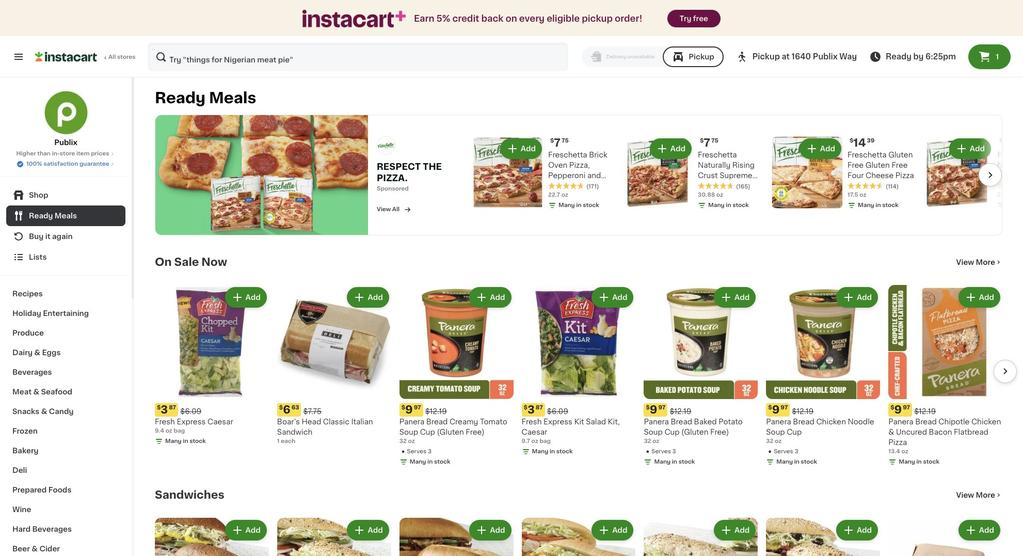 Task type: describe. For each thing, give the bounding box(es) containing it.
3 inside panera bread baked potato soup cup (gluten free) 32 oz ● serves 3
[[673, 449, 676, 454]]

9 for panera bread creamy tomato soup cup (gluten free)
[[405, 404, 413, 415]]

in down the uncured
[[917, 459, 922, 465]]

view more for sandwiches
[[957, 491, 996, 499]]

boar's head classic italian sandwich 1 each
[[277, 418, 373, 444]]

freschetta brick oven pizza, pepperoni and italian style cheese
[[548, 151, 608, 200]]

soup for panera bread creamy tomato soup cup (gluten free)
[[400, 428, 418, 436]]

meat & seafood
[[12, 388, 72, 396]]

stock down fresh express caesar 9.4 oz bag
[[190, 438, 206, 444]]

17.5
[[848, 192, 859, 198]]

cup for chicken
[[787, 428, 802, 436]]

0 vertical spatial gluten
[[889, 151, 913, 158]]

deli link
[[6, 461, 125, 480]]

many down fresh express caesar 9.4 oz bag
[[165, 438, 182, 444]]

$ inside "$ 6 63"
[[279, 405, 283, 410]]

every
[[519, 14, 545, 23]]

39
[[867, 138, 875, 143]]

$9.97 original price: $12.19 element for chicken
[[766, 403, 881, 417]]

on sale now
[[155, 257, 227, 267]]

● for panera bread baked potato soup cup (gluten free)
[[646, 449, 650, 454]]

1 inside boar's head classic italian sandwich 1 each
[[277, 438, 280, 444]]

oz inside fresh express caesar 9.4 oz bag
[[166, 428, 172, 434]]

buy
[[29, 233, 44, 240]]

view for on sale now
[[957, 259, 975, 266]]

$ inside $ 14 39
[[850, 138, 854, 143]]

6
[[283, 404, 291, 415]]

tomato
[[480, 418, 507, 425]]

1 vertical spatial beverages
[[32, 526, 72, 533]]

pizza.
[[377, 174, 408, 182]]

7 for freschetta naturally rising crust supreme pizza
[[704, 137, 711, 148]]

63
[[292, 405, 299, 410]]

many down 22.7 oz
[[559, 202, 575, 208]]

prepared foods
[[12, 486, 71, 494]]

75 for freschetta naturally rising crust supreme pizza
[[712, 138, 719, 143]]

serves for panera bread creamy tomato soup cup (gluten free)
[[407, 449, 427, 454]]

supreme
[[720, 172, 753, 179]]

chipotle
[[939, 418, 970, 425]]

sandwiches link
[[155, 489, 224, 501]]

$ 9 97 for panera bread chipotle chicken & uncured bacon flatbread pizza
[[891, 404, 910, 415]]

1 vertical spatial publix
[[54, 139, 77, 146]]

earn 5% credit back on every eligible pickup order!
[[414, 14, 643, 23]]

pickup for pickup at 1640 publix way
[[753, 53, 780, 60]]

● inside panera bread chicken noodle soup cup 32 oz ● serves 3
[[769, 449, 772, 454]]

stock down panera bread baked potato soup cup (gluten free) 32 oz ● serves 3
[[679, 459, 695, 465]]

ready inside popup button
[[29, 212, 53, 219]]

stock down the (171)
[[583, 202, 599, 208]]

rising
[[733, 162, 755, 169]]

cup for baked
[[665, 428, 680, 436]]

pickup
[[582, 14, 613, 23]]

seafood
[[41, 388, 72, 396]]

pizza inside freschetta gluten free gluten free four cheese pizza
[[896, 172, 914, 179]]

chicken inside panera bread chipotle chicken & uncured bacon flatbread pizza 13.4 oz
[[972, 418, 1002, 425]]

salad
[[586, 418, 606, 425]]

holiday entertaining link
[[6, 304, 125, 323]]

the
[[423, 163, 442, 171]]

freschetta respect the pizza. image
[[155, 115, 368, 235]]

$ 3 87 for fresh express kit salad kit, caesar
[[524, 404, 543, 415]]

many in stock down '(114)'
[[858, 202, 899, 208]]

respect
[[377, 163, 421, 171]]

on
[[506, 14, 517, 23]]

kit,
[[608, 418, 620, 425]]

$3.87 original price: $6.09 element for caesar
[[155, 403, 269, 417]]

crust
[[698, 172, 718, 179]]

credit
[[453, 14, 479, 23]]

1 inside 1 "button"
[[996, 53, 999, 60]]

stock down panera bread chicken noodle soup cup 32 oz ● serves 3
[[801, 459, 818, 465]]

3 inside panera bread chicken noodle soup cup 32 oz ● serves 3
[[795, 449, 799, 454]]

uncured
[[896, 428, 927, 436]]

97 for panera bread creamy tomato soup cup (gluten free)
[[414, 405, 421, 410]]

ready meals inside popup button
[[29, 212, 77, 219]]

stock down fresh express kit salad kit, caesar 9.7 oz bag at right
[[557, 449, 573, 454]]

freschetta for free
[[848, 151, 887, 158]]

many down 30.88 oz
[[709, 202, 725, 208]]

32 inside panera bread chicken noodle soup cup 32 oz ● serves 3
[[766, 438, 774, 444]]

2 free from the left
[[892, 162, 908, 169]]

(165)
[[736, 184, 751, 189]]

many down fresh express kit salad kit, caesar 9.7 oz bag at right
[[532, 449, 549, 454]]

oz inside panera bread chipotle chicken & uncured bacon flatbread pizza 13.4 oz
[[902, 449, 909, 454]]

caesar inside fresh express caesar 9.4 oz bag
[[208, 418, 233, 425]]

serves for panera bread baked potato soup cup (gluten free)
[[652, 449, 671, 454]]

9 for panera bread chicken noodle soup cup
[[772, 404, 780, 415]]

shop link
[[6, 185, 125, 206]]

0 vertical spatial view
[[377, 206, 391, 212]]

pickup at 1640 publix way
[[753, 53, 857, 60]]

many in stock down 13.4
[[899, 459, 940, 465]]

dairy
[[12, 349, 32, 356]]

produce
[[12, 329, 44, 337]]

panera for panera bread chicken noodle soup cup
[[766, 418, 792, 425]]

sandwich
[[277, 428, 313, 436]]

17.5 oz
[[848, 192, 867, 198]]

(gluten for creamy
[[437, 428, 464, 436]]

1 button
[[969, 44, 1011, 69]]

free
[[693, 15, 709, 22]]

oz inside panera bread chicken noodle soup cup 32 oz ● serves 3
[[775, 438, 782, 444]]

recipes link
[[6, 284, 125, 304]]

$12.19 for baked
[[670, 408, 692, 415]]

$9.97 original price: $12.19 element for baked
[[644, 403, 758, 417]]

$12.19 for chicken
[[792, 408, 814, 415]]

4 $9.97 original price: $12.19 element from the left
[[889, 403, 1003, 417]]

snacks
[[12, 408, 39, 415]]

$6.09 for kit
[[547, 408, 568, 415]]

soup for panera bread chicken noodle soup cup
[[766, 428, 785, 436]]

panera inside panera bread chipotle chicken & uncured bacon flatbread pizza 13.4 oz
[[889, 418, 914, 425]]

higher
[[16, 151, 36, 156]]

panera bread chicken noodle soup cup 32 oz ● serves 3
[[766, 418, 875, 454]]

view more for on sale now
[[957, 259, 996, 266]]

pickup for pickup
[[689, 53, 715, 60]]

1640
[[792, 53, 811, 60]]

22.7 oz
[[548, 192, 568, 198]]

pickup button
[[663, 46, 724, 67]]

7 for freschetta brick oven pizza, pepperoni and italian style cheese
[[554, 137, 561, 148]]

stock down panera bread chipotle chicken & uncured bacon flatbread pizza 13.4 oz in the right bottom of the page
[[924, 459, 940, 465]]

produce link
[[6, 323, 125, 343]]

& for seafood
[[33, 388, 39, 396]]

1 horizontal spatial all
[[392, 206, 400, 212]]

respect the pizza. spo nsored
[[377, 163, 442, 192]]

try free
[[680, 15, 709, 22]]

view all
[[377, 206, 400, 212]]

many down panera bread chicken noodle soup cup 32 oz ● serves 3
[[777, 459, 793, 465]]

many down 13.4
[[899, 459, 915, 465]]

potato
[[719, 418, 743, 425]]

many in stock down panera bread baked potato soup cup (gluten free) 32 oz ● serves 3
[[655, 459, 695, 465]]

italian inside boar's head classic italian sandwich 1 each
[[351, 418, 373, 425]]

cider
[[39, 545, 60, 553]]

$9.97 original price: $12.19 element for creamy
[[400, 403, 514, 417]]

order!
[[615, 14, 643, 23]]

naturally
[[698, 162, 731, 169]]

panera bread creamy tomato soup cup (gluten free) 32 oz ● serves 3
[[400, 418, 507, 454]]

$ 9 97 for panera bread baked potato soup cup (gluten free)
[[646, 404, 666, 415]]

express for caesar
[[544, 418, 573, 425]]

$ 3 87 for fresh express caesar
[[157, 404, 176, 415]]

bacon
[[929, 428, 952, 436]]

1 free from the left
[[848, 162, 864, 169]]

pickup at 1640 publix way button
[[736, 42, 857, 71]]

style
[[572, 182, 591, 189]]

1 horizontal spatial meals
[[209, 90, 256, 105]]

meat & seafood link
[[6, 382, 125, 402]]

in down fresh express kit salad kit, caesar 9.7 oz bag at right
[[550, 449, 555, 454]]

oz inside panera bread baked potato soup cup (gluten free) 32 oz ● serves 3
[[653, 438, 660, 444]]

snacks & candy link
[[6, 402, 125, 421]]

in down panera bread chicken noodle soup cup 32 oz ● serves 3
[[795, 459, 800, 465]]

many in stock down style
[[559, 202, 599, 208]]

and
[[588, 172, 601, 179]]

bakery
[[12, 447, 39, 454]]

beverages link
[[6, 363, 125, 382]]

97 for panera bread chipotle chicken & uncured bacon flatbread pizza
[[903, 405, 910, 410]]

1 vertical spatial ready
[[155, 90, 206, 105]]

& for candy
[[41, 408, 47, 415]]

$12.19 for creamy
[[425, 408, 447, 415]]

bread for chicken
[[793, 418, 815, 425]]

0 vertical spatial ready meals
[[155, 90, 256, 105]]

(gluten for baked
[[682, 428, 709, 436]]

2 horizontal spatial ready
[[886, 53, 912, 60]]

entertaining
[[43, 310, 89, 317]]

freschetta naturally rising crust supreme pizza
[[698, 151, 755, 189]]

many down the 17.5 oz
[[858, 202, 875, 208]]

9.7
[[522, 438, 530, 444]]

deli
[[12, 467, 27, 474]]

panera bread baked potato soup cup (gluten free) 32 oz ● serves 3
[[644, 418, 743, 454]]

many in stock down fresh express caesar 9.4 oz bag
[[165, 438, 206, 444]]

in down style
[[576, 202, 582, 208]]

satisfaction
[[43, 161, 78, 167]]

stock down '(114)'
[[883, 202, 899, 208]]

back
[[482, 14, 504, 23]]

panera for panera bread baked potato soup cup (gluten free)
[[644, 418, 669, 425]]

lists link
[[6, 247, 125, 267]]

publix logo image
[[43, 90, 89, 135]]

dairy & eggs
[[12, 349, 61, 356]]

hard beverages link
[[6, 520, 125, 539]]

kit
[[574, 418, 584, 425]]

many down panera bread baked potato soup cup (gluten free) 32 oz ● serves 3
[[655, 459, 671, 465]]

(114)
[[886, 184, 899, 189]]

& for cider
[[32, 545, 38, 553]]

freschetta for oven
[[548, 151, 587, 158]]

spo
[[377, 186, 388, 192]]

panera bread chipotle chicken & uncured bacon flatbread pizza 13.4 oz
[[889, 418, 1002, 454]]

add inside button
[[368, 294, 383, 301]]

● for panera bread creamy tomato soup cup (gluten free)
[[402, 449, 405, 454]]

1 vertical spatial gluten
[[866, 162, 890, 169]]



Task type: locate. For each thing, give the bounding box(es) containing it.
0 horizontal spatial italian
[[351, 418, 373, 425]]

1 more from the top
[[976, 259, 996, 266]]

pickup down free
[[689, 53, 715, 60]]

● inside panera bread creamy tomato soup cup (gluten free) 32 oz ● serves 3
[[402, 449, 405, 454]]

0 horizontal spatial 32
[[400, 438, 407, 444]]

0 horizontal spatial (gluten
[[437, 428, 464, 436]]

$9.97 original price: $12.19 element up chipotle
[[889, 403, 1003, 417]]

ready meals button
[[6, 206, 125, 226]]

2 9 from the left
[[650, 404, 658, 415]]

stock down panera bread creamy tomato soup cup (gluten free) 32 oz ● serves 3
[[434, 459, 451, 465]]

2 view more link from the top
[[957, 490, 1003, 500]]

1 horizontal spatial freschetta
[[698, 151, 737, 158]]

1 ● from the left
[[402, 449, 405, 454]]

32 for panera bread baked potato soup cup (gluten free)
[[644, 438, 651, 444]]

1 horizontal spatial caesar
[[522, 428, 548, 436]]

6:25pm
[[926, 53, 956, 60]]

free)
[[466, 428, 485, 436], [711, 428, 729, 436]]

in-
[[52, 151, 60, 156]]

Search field
[[149, 43, 567, 70]]

shop
[[29, 192, 48, 199]]

$12.19 up the uncured
[[915, 408, 936, 415]]

1 horizontal spatial ready
[[155, 90, 206, 105]]

0 horizontal spatial 87
[[169, 405, 176, 410]]

bag right 9.4
[[174, 428, 185, 434]]

0 vertical spatial more
[[976, 259, 996, 266]]

$ 9 97 for panera bread chicken noodle soup cup
[[769, 404, 788, 415]]

1 horizontal spatial chicken
[[972, 418, 1002, 425]]

1 fresh from the left
[[155, 418, 175, 425]]

panera for panera bread creamy tomato soup cup (gluten free)
[[400, 418, 425, 425]]

buy it again link
[[6, 226, 125, 247]]

view for sandwiches
[[957, 491, 975, 499]]

30.88
[[698, 192, 715, 198]]

all down nsored
[[392, 206, 400, 212]]

2 horizontal spatial freschetta
[[848, 151, 887, 158]]

2 express from the left
[[544, 418, 573, 425]]

2 75 from the left
[[712, 138, 719, 143]]

bag inside fresh express kit salad kit, caesar 9.7 oz bag
[[540, 438, 551, 444]]

1 75 from the left
[[562, 138, 569, 143]]

2 32 from the left
[[644, 438, 651, 444]]

0 vertical spatial view more
[[957, 259, 996, 266]]

4 panera from the left
[[889, 418, 914, 425]]

$ 7 75 for freschetta brick oven pizza, pepperoni and italian style cheese
[[550, 137, 569, 148]]

2 bread from the left
[[671, 418, 693, 425]]

freschetta up oven
[[548, 151, 587, 158]]

0 vertical spatial pizza
[[896, 172, 914, 179]]

1 soup from the left
[[400, 428, 418, 436]]

1 $3.87 original price: $6.09 element from the left
[[155, 403, 269, 417]]

pizza up 30.88
[[698, 182, 717, 189]]

0 horizontal spatial caesar
[[208, 418, 233, 425]]

1 vertical spatial all
[[392, 206, 400, 212]]

2 vertical spatial pizza
[[889, 439, 907, 446]]

75 up naturally
[[712, 138, 719, 143]]

pickup inside popup button
[[753, 53, 780, 60]]

2 freschetta from the left
[[698, 151, 737, 158]]

7
[[554, 137, 561, 148], [704, 137, 711, 148]]

$ 7 75 up oven
[[550, 137, 569, 148]]

1 horizontal spatial italian
[[548, 182, 570, 189]]

cup for creamy
[[420, 428, 435, 436]]

freschetta inside freschetta gluten free gluten free four cheese pizza
[[848, 151, 887, 158]]

snacks & candy
[[12, 408, 74, 415]]

(gluten down baked
[[682, 428, 709, 436]]

instacart logo image
[[35, 51, 97, 63]]

0 horizontal spatial soup
[[400, 428, 418, 436]]

0 horizontal spatial free)
[[466, 428, 485, 436]]

cup
[[420, 428, 435, 436], [665, 428, 680, 436], [787, 428, 802, 436]]

$12.19 up panera bread creamy tomato soup cup (gluten free) 32 oz ● serves 3
[[425, 408, 447, 415]]

0 horizontal spatial $3.87 original price: $6.09 element
[[155, 403, 269, 417]]

27.35
[[998, 192, 1013, 198]]

oven
[[548, 162, 568, 169]]

$3.87 original price: $6.09 element up fresh express caesar 9.4 oz bag
[[155, 403, 269, 417]]

(gluten down creamy at the left bottom
[[437, 428, 464, 436]]

oz inside panera bread creamy tomato soup cup (gluten free) 32 oz ● serves 3
[[408, 438, 415, 444]]

1 horizontal spatial $3.87 original price: $6.09 element
[[522, 403, 636, 417]]

0 horizontal spatial 75
[[562, 138, 569, 143]]

32 inside panera bread baked potato soup cup (gluten free) 32 oz ● serves 3
[[644, 438, 651, 444]]

freschetta down $ 14 39
[[848, 151, 887, 158]]

meals inside popup button
[[55, 212, 77, 219]]

& for eggs
[[34, 349, 40, 356]]

3 32 from the left
[[766, 438, 774, 444]]

bread inside panera bread baked potato soup cup (gluten free) 32 oz ● serves 3
[[671, 418, 693, 425]]

0 vertical spatial bag
[[174, 428, 185, 434]]

express inside fresh express kit salad kit, caesar 9.7 oz bag
[[544, 418, 573, 425]]

$6.09 for caesar
[[180, 408, 202, 415]]

$3.87 original price: $6.09 element for kit
[[522, 403, 636, 417]]

& up 13.4
[[889, 428, 895, 436]]

candy
[[49, 408, 74, 415]]

$ 9 97 up the uncured
[[891, 404, 910, 415]]

0 horizontal spatial chicken
[[817, 418, 846, 425]]

2 chicken from the left
[[972, 418, 1002, 425]]

1 horizontal spatial $6.09
[[547, 408, 568, 415]]

(gluten inside panera bread baked potato soup cup (gluten free) 32 oz ● serves 3
[[682, 428, 709, 436]]

serves inside panera bread creamy tomato soup cup (gluten free) 32 oz ● serves 3
[[407, 449, 427, 454]]

chicken
[[817, 418, 846, 425], [972, 418, 1002, 425]]

0 horizontal spatial $ 7 75
[[550, 137, 569, 148]]

soup for panera bread baked potato soup cup (gluten free)
[[644, 428, 663, 436]]

many in stock down panera bread chicken noodle soup cup 32 oz ● serves 3
[[777, 459, 818, 465]]

gluten
[[889, 151, 913, 158], [866, 162, 890, 169]]

3 serves from the left
[[774, 449, 794, 454]]

32 for panera bread creamy tomato soup cup (gluten free)
[[400, 438, 407, 444]]

$ 3 87 up 9.7
[[524, 404, 543, 415]]

2 cup from the left
[[665, 428, 680, 436]]

in down fresh express caesar 9.4 oz bag
[[183, 438, 188, 444]]

$ 9 97
[[402, 404, 421, 415], [646, 404, 666, 415], [769, 404, 788, 415], [891, 404, 910, 415]]

2 vertical spatial view
[[957, 491, 975, 499]]

$ 9 97 up panera bread baked potato soup cup (gluten free) 32 oz ● serves 3
[[646, 404, 666, 415]]

2 $ 3 87 from the left
[[524, 404, 543, 415]]

3 $9.97 original price: $12.19 element from the left
[[766, 403, 881, 417]]

2 panera from the left
[[644, 418, 669, 425]]

3 $12.19 from the left
[[792, 408, 814, 415]]

italian up 22.7 oz
[[548, 182, 570, 189]]

cup inside panera bread chicken noodle soup cup 32 oz ● serves 3
[[787, 428, 802, 436]]

3 soup from the left
[[766, 428, 785, 436]]

1 $12.19 from the left
[[425, 408, 447, 415]]

$3.87 original price: $6.09 element up kit
[[522, 403, 636, 417]]

now
[[202, 257, 227, 267]]

more for sandwiches
[[976, 491, 996, 499]]

1 vertical spatial meals
[[55, 212, 77, 219]]

1 vertical spatial caesar
[[522, 428, 548, 436]]

87 up fresh express kit salad kit, caesar 9.7 oz bag at right
[[536, 405, 543, 410]]

$6.63 original price: $7.75 element
[[277, 403, 391, 417]]

soup inside panera bread creamy tomato soup cup (gluten free) 32 oz ● serves 3
[[400, 428, 418, 436]]

1 view more link from the top
[[957, 257, 1003, 267]]

pickup left at in the right top of the page
[[753, 53, 780, 60]]

● inside panera bread baked potato soup cup (gluten free) 32 oz ● serves 3
[[646, 449, 650, 454]]

75 for freschetta brick oven pizza, pepperoni and italian style cheese
[[562, 138, 569, 143]]

87 up fresh express caesar 9.4 oz bag
[[169, 405, 176, 410]]

freschetta gluten free gluten free four cheese pizza
[[848, 151, 914, 179]]

1 9 from the left
[[405, 404, 413, 415]]

higher than in-store item prices link
[[16, 150, 115, 158]]

1 horizontal spatial cup
[[665, 428, 680, 436]]

freschetta respect the pizza. image
[[377, 136, 396, 155]]

32 inside panera bread creamy tomato soup cup (gluten free) 32 oz ● serves 3
[[400, 438, 407, 444]]

1 horizontal spatial cheese
[[866, 172, 894, 179]]

serves inside panera bread chicken noodle soup cup 32 oz ● serves 3
[[774, 449, 794, 454]]

add button inside product group
[[348, 288, 388, 307]]

1 $ 7 75 from the left
[[550, 137, 569, 148]]

2 horizontal spatial 32
[[766, 438, 774, 444]]

bread inside panera bread chicken noodle soup cup 32 oz ● serves 3
[[793, 418, 815, 425]]

1 vertical spatial italian
[[351, 418, 373, 425]]

$ 7 75 for freschetta naturally rising crust supreme pizza
[[700, 137, 719, 148]]

fresh up 9.4
[[155, 418, 175, 425]]

2 serves from the left
[[652, 449, 671, 454]]

1 vertical spatial bag
[[540, 438, 551, 444]]

frozen
[[12, 428, 38, 435]]

sale
[[174, 257, 199, 267]]

it
[[45, 233, 50, 240]]

1 horizontal spatial $ 7 75
[[700, 137, 719, 148]]

32
[[400, 438, 407, 444], [644, 438, 651, 444], [766, 438, 774, 444]]

$3.87 original price: $6.09 element
[[155, 403, 269, 417], [522, 403, 636, 417]]

1 vertical spatial pizza
[[698, 182, 717, 189]]

3 freschetta from the left
[[848, 151, 887, 158]]

1 horizontal spatial 32
[[644, 438, 651, 444]]

97 up panera bread creamy tomato soup cup (gluten free) 32 oz ● serves 3
[[414, 405, 421, 410]]

3 inside panera bread creamy tomato soup cup (gluten free) 32 oz ● serves 3
[[428, 449, 432, 454]]

2 fresh from the left
[[522, 418, 542, 425]]

in down panera bread baked potato soup cup (gluten free) 32 oz ● serves 3
[[672, 459, 678, 465]]

in
[[576, 202, 582, 208], [726, 202, 732, 208], [876, 202, 881, 208], [183, 438, 188, 444], [550, 449, 555, 454], [428, 459, 433, 465], [672, 459, 678, 465], [795, 459, 800, 465], [917, 459, 922, 465]]

1 (gluten from the left
[[437, 428, 464, 436]]

express icon image
[[303, 10, 406, 27]]

3 9 from the left
[[772, 404, 780, 415]]

0 vertical spatial italian
[[548, 182, 570, 189]]

87 for fresh express caesar
[[169, 405, 176, 410]]

flatbread
[[954, 428, 989, 436]]

stock down (165)
[[733, 202, 749, 208]]

1 $ 3 87 from the left
[[157, 404, 176, 415]]

each
[[281, 438, 295, 444]]

$ 9 97 up panera bread creamy tomato soup cup (gluten free) 32 oz ● serves 3
[[402, 404, 421, 415]]

2 horizontal spatial soup
[[766, 428, 785, 436]]

beverages up cider
[[32, 526, 72, 533]]

7 up oven
[[554, 137, 561, 148]]

0 horizontal spatial fresh
[[155, 418, 175, 425]]

0 horizontal spatial $6.09
[[180, 408, 202, 415]]

1 panera from the left
[[400, 418, 425, 425]]

1
[[996, 53, 999, 60], [277, 438, 280, 444]]

& left eggs
[[34, 349, 40, 356]]

2 $ 7 75 from the left
[[700, 137, 719, 148]]

0 horizontal spatial free
[[848, 162, 864, 169]]

panera inside panera bread chicken noodle soup cup 32 oz ● serves 3
[[766, 418, 792, 425]]

many in stock down fresh express kit salad kit, caesar 9.7 oz bag at right
[[532, 449, 573, 454]]

30.88 oz
[[698, 192, 723, 198]]

1 view more from the top
[[957, 259, 996, 266]]

$9.97 original price: $12.19 element
[[400, 403, 514, 417], [644, 403, 758, 417], [766, 403, 881, 417], [889, 403, 1003, 417]]

wine link
[[6, 500, 125, 520]]

soup inside panera bread baked potato soup cup (gluten free) 32 oz ● serves 3
[[644, 428, 663, 436]]

2 horizontal spatial serves
[[774, 449, 794, 454]]

1 horizontal spatial free
[[892, 162, 908, 169]]

1 bread from the left
[[426, 418, 448, 425]]

$ 14 39
[[850, 137, 875, 148]]

prepared
[[12, 486, 47, 494]]

item
[[76, 151, 90, 156]]

97
[[414, 405, 421, 410], [659, 405, 666, 410], [781, 405, 788, 410], [903, 405, 910, 410]]

ready by 6:25pm link
[[870, 51, 956, 63]]

2 $3.87 original price: $6.09 element from the left
[[522, 403, 636, 417]]

free up '(114)'
[[892, 162, 908, 169]]

pizza up 13.4
[[889, 439, 907, 446]]

pickup inside button
[[689, 53, 715, 60]]

1 horizontal spatial soup
[[644, 428, 663, 436]]

panera inside panera bread creamy tomato soup cup (gluten free) 32 oz ● serves 3
[[400, 418, 425, 425]]

ready
[[886, 53, 912, 60], [155, 90, 206, 105], [29, 212, 53, 219]]

4 $ 9 97 from the left
[[891, 404, 910, 415]]

2 free) from the left
[[711, 428, 729, 436]]

all left stores
[[108, 54, 116, 60]]

9 for panera bread baked potato soup cup (gluten free)
[[650, 404, 658, 415]]

beer & cider
[[12, 545, 60, 553]]

2 $9.97 original price: $12.19 element from the left
[[644, 403, 758, 417]]

eggs
[[42, 349, 61, 356]]

3 bread from the left
[[793, 418, 815, 425]]

2 horizontal spatial cup
[[787, 428, 802, 436]]

again
[[52, 233, 73, 240]]

1 vertical spatial view more link
[[957, 490, 1003, 500]]

0 vertical spatial beverages
[[12, 369, 52, 376]]

bread for chipotle
[[916, 418, 937, 425]]

0 horizontal spatial meals
[[55, 212, 77, 219]]

2 $ 9 97 from the left
[[646, 404, 666, 415]]

many in stock down panera bread creamy tomato soup cup (gluten free) 32 oz ● serves 3
[[410, 459, 451, 465]]

in down supreme
[[726, 202, 732, 208]]

(gluten
[[437, 428, 464, 436], [682, 428, 709, 436]]

75 up oven
[[562, 138, 569, 143]]

prepared foods link
[[6, 480, 125, 500]]

2 ● from the left
[[646, 449, 650, 454]]

soup
[[400, 428, 418, 436], [644, 428, 663, 436], [766, 428, 785, 436]]

view more link for sandwiches
[[957, 490, 1003, 500]]

2 view more from the top
[[957, 491, 996, 499]]

1 32 from the left
[[400, 438, 407, 444]]

$ 9 97 up panera bread chicken noodle soup cup 32 oz ● serves 3
[[769, 404, 788, 415]]

cheese inside freschetta gluten free gluten free four cheese pizza
[[866, 172, 894, 179]]

0 vertical spatial 1
[[996, 53, 999, 60]]

87 for fresh express kit salad kit, caesar
[[536, 405, 543, 410]]

1 horizontal spatial publix
[[813, 53, 838, 60]]

publix inside pickup at 1640 publix way popup button
[[813, 53, 838, 60]]

$ 9 97 for panera bread creamy tomato soup cup (gluten free)
[[402, 404, 421, 415]]

eligible
[[547, 14, 580, 23]]

cheese down pepperoni
[[548, 193, 576, 200]]

0 horizontal spatial serves
[[407, 449, 427, 454]]

★★★★
[[998, 182, 1024, 189], [998, 182, 1024, 189]]

2 horizontal spatial ●
[[769, 449, 772, 454]]

freschetta inside freschetta brick oven pizza, pepperoni and italian style cheese
[[548, 151, 587, 158]]

1 horizontal spatial 87
[[536, 405, 543, 410]]

than
[[37, 151, 51, 156]]

0 horizontal spatial all
[[108, 54, 116, 60]]

many down panera bread creamy tomato soup cup (gluten free) 32 oz ● serves 3
[[410, 459, 426, 465]]

bread for creamy
[[426, 418, 448, 425]]

97 up the uncured
[[903, 405, 910, 410]]

0 vertical spatial ready
[[886, 53, 912, 60]]

(gluten inside panera bread creamy tomato soup cup (gluten free) 32 oz ● serves 3
[[437, 428, 464, 436]]

freschetta for rising
[[698, 151, 737, 158]]

freschetta inside freschetta naturally rising crust supreme pizza
[[698, 151, 737, 158]]

caesar inside fresh express kit salad kit, caesar 9.7 oz bag
[[522, 428, 548, 436]]

earn
[[414, 14, 435, 23]]

oz inside fresh express kit salad kit, caesar 9.7 oz bag
[[532, 438, 538, 444]]

panera inside panera bread baked potato soup cup (gluten free) 32 oz ● serves 3
[[644, 418, 669, 425]]

product group
[[155, 285, 269, 448], [277, 285, 391, 445], [400, 285, 514, 468], [522, 285, 636, 458], [644, 285, 758, 468], [766, 285, 881, 468], [889, 285, 1003, 468], [155, 518, 269, 556], [277, 518, 391, 556], [400, 518, 514, 556], [522, 518, 636, 556], [644, 518, 758, 556], [766, 518, 881, 556], [889, 518, 1003, 556]]

1 chicken from the left
[[817, 418, 846, 425]]

cheese inside freschetta brick oven pizza, pepperoni and italian style cheese
[[548, 193, 576, 200]]

& inside panera bread chipotle chicken & uncured bacon flatbread pizza 13.4 oz
[[889, 428, 895, 436]]

1 vertical spatial cheese
[[548, 193, 576, 200]]

1 horizontal spatial 1
[[996, 53, 999, 60]]

97 up panera bread baked potato soup cup (gluten free) 32 oz ● serves 3
[[659, 405, 666, 410]]

9.4
[[155, 428, 164, 434]]

cheese up '(114)'
[[866, 172, 894, 179]]

3 $ 9 97 from the left
[[769, 404, 788, 415]]

$ 7 75
[[550, 137, 569, 148], [700, 137, 719, 148]]

cup inside panera bread creamy tomato soup cup (gluten free) 32 oz ● serves 3
[[420, 428, 435, 436]]

frozen link
[[6, 421, 125, 441]]

more for on sale now
[[976, 259, 996, 266]]

publix up store
[[54, 139, 77, 146]]

express for bag
[[177, 418, 206, 425]]

1 cup from the left
[[420, 428, 435, 436]]

$ 3 87 up 9.4
[[157, 404, 176, 415]]

in down panera bread creamy tomato soup cup (gluten free) 32 oz ● serves 3
[[428, 459, 433, 465]]

(171)
[[587, 184, 599, 189]]

0 vertical spatial all
[[108, 54, 116, 60]]

chicken inside panera bread chicken noodle soup cup 32 oz ● serves 3
[[817, 418, 846, 425]]

3 97 from the left
[[781, 405, 788, 410]]

1 horizontal spatial serves
[[652, 449, 671, 454]]

97 for panera bread baked potato soup cup (gluten free)
[[659, 405, 666, 410]]

free) for creamy
[[466, 428, 485, 436]]

0 vertical spatial cheese
[[866, 172, 894, 179]]

pizza inside freschetta naturally rising crust supreme pizza
[[698, 182, 717, 189]]

0 horizontal spatial freschetta
[[548, 151, 587, 158]]

3 cup from the left
[[787, 428, 802, 436]]

0 vertical spatial view more link
[[957, 257, 1003, 267]]

view more link for on sale now
[[957, 257, 1003, 267]]

3 ● from the left
[[769, 449, 772, 454]]

0 vertical spatial caesar
[[208, 418, 233, 425]]

free) inside panera bread creamy tomato soup cup (gluten free) 32 oz ● serves 3
[[466, 428, 485, 436]]

stock
[[583, 202, 599, 208], [733, 202, 749, 208], [883, 202, 899, 208], [190, 438, 206, 444], [557, 449, 573, 454], [434, 459, 451, 465], [679, 459, 695, 465], [801, 459, 818, 465], [924, 459, 940, 465]]

pizza,
[[570, 162, 590, 169]]

fresh for fresh express caesar
[[155, 418, 175, 425]]

1 free) from the left
[[466, 428, 485, 436]]

$6.09 up fresh express caesar 9.4 oz bag
[[180, 408, 202, 415]]

97 up panera bread chicken noodle soup cup 32 oz ● serves 3
[[781, 405, 788, 410]]

4 97 from the left
[[903, 405, 910, 410]]

nsored
[[388, 186, 409, 192]]

0 vertical spatial publix
[[813, 53, 838, 60]]

1 7 from the left
[[554, 137, 561, 148]]

0 horizontal spatial 7
[[554, 137, 561, 148]]

free) down potato
[[711, 428, 729, 436]]

9 for panera bread chipotle chicken & uncured bacon flatbread pizza
[[895, 404, 902, 415]]

fresh for fresh express kit salad kit, caesar
[[522, 418, 542, 425]]

1 vertical spatial more
[[976, 491, 996, 499]]

None search field
[[148, 42, 568, 71]]

pizza up '(114)'
[[896, 172, 914, 179]]

fresh
[[155, 418, 175, 425], [522, 418, 542, 425]]

$9.97 original price: $12.19 element up baked
[[644, 403, 758, 417]]

1 horizontal spatial pickup
[[753, 53, 780, 60]]

0 horizontal spatial ready meals
[[29, 212, 77, 219]]

free) for baked
[[711, 428, 729, 436]]

fresh inside fresh express kit salad kit, caesar 9.7 oz bag
[[522, 418, 542, 425]]

27.35 oz
[[998, 192, 1021, 198]]

100% satisfaction guarantee
[[26, 161, 109, 167]]

dairy & eggs link
[[6, 343, 125, 363]]

2 $12.19 from the left
[[670, 408, 692, 415]]

beverages down dairy & eggs
[[12, 369, 52, 376]]

$9.97 original price: $12.19 element up panera bread chicken noodle soup cup 32 oz ● serves 3
[[766, 403, 881, 417]]

free up four
[[848, 162, 864, 169]]

soup inside panera bread chicken noodle soup cup 32 oz ● serves 3
[[766, 428, 785, 436]]

●
[[402, 449, 405, 454], [646, 449, 650, 454], [769, 449, 772, 454]]

1 97 from the left
[[414, 405, 421, 410]]

1 horizontal spatial ready meals
[[155, 90, 256, 105]]

0 horizontal spatial bag
[[174, 428, 185, 434]]

hard
[[12, 526, 31, 533]]

$ 7 75 up naturally
[[700, 137, 719, 148]]

1 horizontal spatial free)
[[711, 428, 729, 436]]

bread inside panera bread creamy tomato soup cup (gluten free) 32 oz ● serves 3
[[426, 418, 448, 425]]

guarantee
[[79, 161, 109, 167]]

free) inside panera bread baked potato soup cup (gluten free) 32 oz ● serves 3
[[711, 428, 729, 436]]

2 (gluten from the left
[[682, 428, 709, 436]]

$12.19
[[425, 408, 447, 415], [670, 408, 692, 415], [792, 408, 814, 415], [915, 408, 936, 415]]

foods
[[48, 486, 71, 494]]

1 vertical spatial view
[[957, 259, 975, 266]]

0 horizontal spatial $ 3 87
[[157, 404, 176, 415]]

4 bread from the left
[[916, 418, 937, 425]]

classic
[[323, 418, 350, 425]]

1 serves from the left
[[407, 449, 427, 454]]

free) down creamy at the left bottom
[[466, 428, 485, 436]]

2 more from the top
[[976, 491, 996, 499]]

2 7 from the left
[[704, 137, 711, 148]]

$9.97 original price: $12.19 element up creamy at the left bottom
[[400, 403, 514, 417]]

1 $9.97 original price: $12.19 element from the left
[[400, 403, 514, 417]]

pizza inside panera bread chipotle chicken & uncured bacon flatbread pizza 13.4 oz
[[889, 439, 907, 446]]

$12.19 up panera bread baked potato soup cup (gluten free) 32 oz ● serves 3
[[670, 408, 692, 415]]

try
[[680, 15, 692, 22]]

1 express from the left
[[177, 418, 206, 425]]

hard beverages
[[12, 526, 72, 533]]

serves inside panera bread baked potato soup cup (gluten free) 32 oz ● serves 3
[[652, 449, 671, 454]]

1 horizontal spatial ●
[[646, 449, 650, 454]]

2 vertical spatial ready
[[29, 212, 53, 219]]

gluten down 39
[[866, 162, 890, 169]]

oz
[[562, 192, 568, 198], [717, 192, 723, 198], [860, 192, 867, 198], [1015, 192, 1021, 198], [166, 428, 172, 434], [408, 438, 415, 444], [532, 438, 538, 444], [653, 438, 660, 444], [775, 438, 782, 444], [902, 449, 909, 454]]

1 horizontal spatial (gluten
[[682, 428, 709, 436]]

on sale now link
[[155, 256, 227, 268]]

1 freschetta from the left
[[548, 151, 587, 158]]

0 horizontal spatial express
[[177, 418, 206, 425]]

bag inside fresh express caesar 9.4 oz bag
[[174, 428, 185, 434]]

beer & cider link
[[6, 539, 125, 556]]

1 horizontal spatial fresh
[[522, 418, 542, 425]]

0 vertical spatial meals
[[209, 90, 256, 105]]

1 horizontal spatial 7
[[704, 137, 711, 148]]

1 horizontal spatial $ 3 87
[[524, 404, 543, 415]]

97 for panera bread chicken noodle soup cup
[[781, 405, 788, 410]]

item carousel region
[[155, 281, 1017, 472]]

prices
[[91, 151, 109, 156]]

chicken left noodle at the bottom right of page
[[817, 418, 846, 425]]

7 up naturally
[[704, 137, 711, 148]]

chicken up flatbread
[[972, 418, 1002, 425]]

1 horizontal spatial express
[[544, 418, 573, 425]]

2 87 from the left
[[536, 405, 543, 410]]

1 $ 9 97 from the left
[[402, 404, 421, 415]]

$6.09 up fresh express kit salad kit, caesar 9.7 oz bag at right
[[547, 408, 568, 415]]

0 horizontal spatial ready
[[29, 212, 53, 219]]

gluten up '(114)'
[[889, 151, 913, 158]]

publix left way
[[813, 53, 838, 60]]

1 horizontal spatial bag
[[540, 438, 551, 444]]

& right beer
[[32, 545, 38, 553]]

express inside fresh express caesar 9.4 oz bag
[[177, 418, 206, 425]]

2 soup from the left
[[644, 428, 663, 436]]

express
[[177, 418, 206, 425], [544, 418, 573, 425]]

fresh up 9.7
[[522, 418, 542, 425]]

75
[[562, 138, 569, 143], [712, 138, 719, 143]]

bread inside panera bread chipotle chicken & uncured bacon flatbread pizza 13.4 oz
[[916, 418, 937, 425]]

italian inside freschetta brick oven pizza, pepperoni and italian style cheese
[[548, 182, 570, 189]]

product group containing 6
[[277, 285, 391, 445]]

freschetta up naturally
[[698, 151, 737, 158]]

beer
[[12, 545, 30, 553]]

2 97 from the left
[[659, 405, 666, 410]]

$12.19 up panera bread chicken noodle soup cup 32 oz ● serves 3
[[792, 408, 814, 415]]

3 panera from the left
[[766, 418, 792, 425]]

4 9 from the left
[[895, 404, 902, 415]]

in down freschetta gluten free gluten free four cheese pizza
[[876, 202, 881, 208]]

1 vertical spatial ready meals
[[29, 212, 77, 219]]

0 horizontal spatial ●
[[402, 449, 405, 454]]

0 horizontal spatial 1
[[277, 438, 280, 444]]

bread for baked
[[671, 418, 693, 425]]

many in stock down 30.88 oz
[[709, 202, 749, 208]]

cup inside panera bread baked potato soup cup (gluten free) 32 oz ● serves 3
[[665, 428, 680, 436]]

fresh express kit salad kit, caesar 9.7 oz bag
[[522, 418, 620, 444]]

meat
[[12, 388, 32, 396]]

1 horizontal spatial 75
[[712, 138, 719, 143]]

many
[[559, 202, 575, 208], [709, 202, 725, 208], [858, 202, 875, 208], [165, 438, 182, 444], [532, 449, 549, 454], [410, 459, 426, 465], [655, 459, 671, 465], [777, 459, 793, 465], [899, 459, 915, 465]]

service type group
[[582, 46, 724, 67]]

publix
[[813, 53, 838, 60], [54, 139, 77, 146]]

bag right 9.7
[[540, 438, 551, 444]]

noodle
[[848, 418, 875, 425]]

more
[[976, 259, 996, 266], [976, 491, 996, 499]]

2 $6.09 from the left
[[547, 408, 568, 415]]

0 horizontal spatial pickup
[[689, 53, 715, 60]]

1 $6.09 from the left
[[180, 408, 202, 415]]

1 vertical spatial 1
[[277, 438, 280, 444]]

1 87 from the left
[[169, 405, 176, 410]]

100%
[[26, 161, 42, 167]]

4 $12.19 from the left
[[915, 408, 936, 415]]

many in stock
[[559, 202, 599, 208], [709, 202, 749, 208], [858, 202, 899, 208], [165, 438, 206, 444], [532, 449, 573, 454], [410, 459, 451, 465], [655, 459, 695, 465], [777, 459, 818, 465], [899, 459, 940, 465]]

fresh inside fresh express caesar 9.4 oz bag
[[155, 418, 175, 425]]



Task type: vqa. For each thing, say whether or not it's contained in the screenshot.
STATIONERY to the right
no



